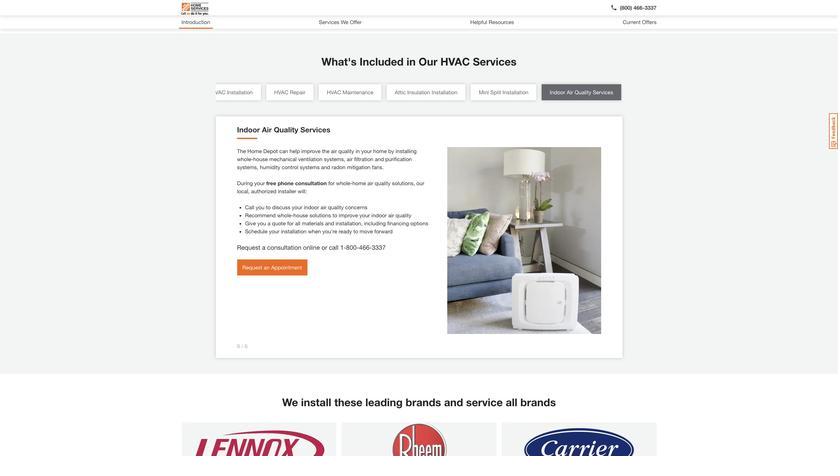 Task type: vqa. For each thing, say whether or not it's contained in the screenshot.
Steel
no



Task type: describe. For each thing, give the bounding box(es) containing it.
ventilation
[[298, 156, 323, 162]]

phone
[[278, 180, 294, 187]]

2 horizontal spatial to
[[354, 228, 359, 235]]

materials
[[302, 220, 324, 227]]

0 horizontal spatial a
[[262, 244, 266, 252]]

installation
[[281, 228, 307, 235]]

a inside the call you to discuss your indoor air quality concerns recommend whole-house solutions to improve your indoor air quality give you a quote for all materials and installation, including financing options schedule your installation when you're ready to move forward
[[268, 220, 271, 227]]

authorized
[[251, 188, 277, 195]]

mitigation
[[347, 164, 371, 170]]

mini
[[479, 89, 489, 95]]

hvac repair button
[[266, 84, 314, 100]]

2 6 from the left
[[245, 343, 248, 350]]

hvac for hvac repair
[[274, 89, 289, 95]]

air inside for whole-home air quality solutions, our local, authorized installer will:
[[368, 180, 374, 187]]

radon
[[332, 164, 346, 170]]

fans.
[[372, 164, 384, 170]]

0 horizontal spatial quality
[[274, 126, 299, 134]]

our
[[419, 55, 438, 68]]

request for request an appointment
[[243, 265, 263, 271]]

during
[[237, 180, 253, 187]]

800-
[[346, 244, 359, 252]]

included
[[360, 55, 404, 68]]

hvac maintenance
[[327, 89, 374, 95]]

these
[[335, 397, 363, 409]]

introduction
[[182, 19, 210, 25]]

the
[[322, 148, 330, 154]]

systems
[[300, 164, 320, 170]]

can
[[280, 148, 288, 154]]

0 horizontal spatial air
[[262, 126, 272, 134]]

indoor air quality services inside button
[[550, 89, 614, 95]]

including
[[364, 220, 386, 227]]

quality inside for whole-home air quality solutions, our local, authorized installer will:
[[375, 180, 391, 187]]

attic insulation installation button
[[387, 84, 466, 100]]

humidity
[[260, 164, 281, 170]]

attic
[[395, 89, 406, 95]]

offers
[[643, 19, 657, 25]]

1 vertical spatial you
[[258, 220, 266, 227]]

1 vertical spatial 3337
[[372, 244, 386, 252]]

insulation
[[408, 89, 431, 95]]

0 horizontal spatial to
[[266, 204, 271, 211]]

0 vertical spatial indoor
[[304, 204, 319, 211]]

quality inside the home depot can help improve the air quality in your home by installing whole-house mechanical ventilation systems, air filtration and purification systems, humidity control systems and radon mitigation fans.
[[339, 148, 354, 154]]

your up authorized
[[255, 180, 265, 187]]

split
[[491, 89, 502, 95]]

0 horizontal spatial systems,
[[237, 164, 259, 170]]

all inside the call you to discuss your indoor air quality concerns recommend whole-house solutions to improve your indoor air quality give you a quote for all materials and installation, including financing options schedule your installation when you're ready to move forward
[[295, 220, 301, 227]]

air right the on the top left
[[331, 148, 337, 154]]

1 horizontal spatial we
[[341, 19, 349, 25]]

rheem logo image
[[342, 423, 497, 457]]

current
[[623, 19, 641, 25]]

hvac installation button
[[203, 84, 261, 100]]

an
[[264, 265, 270, 271]]

air up "solutions"
[[321, 204, 327, 211]]

and left radon
[[321, 164, 330, 170]]

call
[[329, 244, 339, 252]]

6 / 6
[[237, 343, 248, 350]]

hvac for hvac installation
[[211, 89, 226, 95]]

will:
[[298, 188, 307, 195]]

house inside the call you to discuss your indoor air quality concerns recommend whole-house solutions to improve your indoor air quality give you a quote for all materials and installation, including financing options schedule your installation when you're ready to move forward
[[294, 212, 308, 219]]

when
[[308, 228, 321, 235]]

your inside the home depot can help improve the air quality in your home by installing whole-house mechanical ventilation systems, air filtration and purification systems, humidity control systems and radon mitigation fans.
[[362, 148, 372, 154]]

resources
[[489, 19, 515, 25]]

installation,
[[336, 220, 363, 227]]

solutions,
[[392, 180, 415, 187]]

1-
[[341, 244, 346, 252]]

service
[[467, 397, 503, 409]]

0 vertical spatial consultation
[[295, 180, 327, 187]]

indoor air quality services button
[[542, 84, 622, 100]]

replacement
[[218, 13, 252, 19]]

home
[[248, 148, 262, 154]]

hvac repair
[[274, 89, 306, 95]]

services inside button
[[593, 89, 614, 95]]

forward
[[375, 228, 393, 235]]

the
[[237, 148, 246, 154]]

for inside the call you to discuss your indoor air quality concerns recommend whole-house solutions to improve your indoor air quality give you a quote for all materials and installation, including financing options schedule your installation when you're ready to move forward
[[287, 220, 294, 227]]

move
[[360, 228, 373, 235]]

quality up "solutions"
[[328, 204, 344, 211]]

hvac for hvac maintenance
[[327, 89, 341, 95]]

financing
[[388, 220, 409, 227]]

hvac installation & replacement link
[[216, 0, 295, 23]]

online
[[303, 244, 320, 252]]

quote
[[272, 220, 286, 227]]

0 horizontal spatial indoor air quality services
[[237, 126, 331, 134]]

call
[[245, 204, 254, 211]]

and left service
[[445, 397, 464, 409]]

request an appointment link
[[237, 260, 308, 276]]

indoor inside button
[[550, 89, 566, 95]]

in inside the home depot can help improve the air quality in your home by installing whole-house mechanical ventilation systems, air filtration and purification systems, humidity control systems and radon mitigation fans.
[[356, 148, 360, 154]]

install
[[301, 397, 332, 409]]

feedback link image
[[830, 113, 839, 149]]

you're
[[323, 228, 338, 235]]

whole- inside the call you to discuss your indoor air quality concerns recommend whole-house solutions to improve your indoor air quality give you a quote for all materials and installation, including financing options schedule your installation when you're ready to move forward
[[277, 212, 294, 219]]

free
[[267, 180, 276, 187]]

air inside button
[[567, 89, 574, 95]]

what's included in our hvac services
[[322, 55, 517, 68]]

recommend
[[245, 212, 276, 219]]

1 vertical spatial 466-
[[359, 244, 372, 252]]



Task type: locate. For each thing, give the bounding box(es) containing it.
in left "our"
[[407, 55, 416, 68]]

0 horizontal spatial 466-
[[359, 244, 372, 252]]

1 vertical spatial all
[[506, 397, 518, 409]]

and inside the call you to discuss your indoor air quality concerns recommend whole-house solutions to improve your indoor air quality give you a quote for all materials and installation, including financing options schedule your installation when you're ready to move forward
[[325, 220, 334, 227]]

house inside the home depot can help improve the air quality in your home by installing whole-house mechanical ventilation systems, air filtration and purification systems, humidity control systems and radon mitigation fans.
[[254, 156, 268, 162]]

hvac maintenance button
[[319, 84, 382, 100]]

the home depot can help improve the air quality in your home by installing whole-house mechanical ventilation systems, air filtration and purification systems, humidity control systems and radon mitigation fans.
[[237, 148, 417, 170]]

offer
[[350, 19, 362, 25]]

1 vertical spatial consultation
[[267, 244, 302, 252]]

your
[[362, 148, 372, 154], [255, 180, 265, 187], [292, 204, 303, 211], [360, 212, 370, 219], [269, 228, 280, 235]]

improve inside the home depot can help improve the air quality in your home by installing whole-house mechanical ventilation systems, air filtration and purification systems, humidity control systems and radon mitigation fans.
[[302, 148, 321, 154]]

0 vertical spatial quality
[[575, 89, 592, 95]]

solutions
[[310, 212, 331, 219]]

attic insulation installation
[[395, 89, 458, 95]]

(800)
[[621, 4, 633, 11]]

1 vertical spatial whole-
[[337, 180, 353, 187]]

hvac installation & replacement
[[218, 5, 268, 19]]

a
[[268, 220, 271, 227], [262, 244, 266, 252]]

repair
[[290, 89, 306, 95]]

whole- inside the home depot can help improve the air quality in your home by installing whole-house mechanical ventilation systems, air filtration and purification systems, humidity control systems and radon mitigation fans.
[[237, 156, 254, 162]]

1 horizontal spatial a
[[268, 220, 271, 227]]

improve
[[302, 148, 321, 154], [339, 212, 358, 219]]

466- right (800)
[[634, 4, 645, 11]]

0 horizontal spatial in
[[356, 148, 360, 154]]

and up fans.
[[375, 156, 384, 162]]

1 horizontal spatial systems,
[[324, 156, 346, 162]]

whole- inside for whole-home air quality solutions, our local, authorized installer will:
[[337, 180, 353, 187]]

purification
[[386, 156, 412, 162]]

0 vertical spatial air
[[567, 89, 574, 95]]

you up recommend
[[256, 204, 265, 211]]

1 horizontal spatial to
[[333, 212, 338, 219]]

0 horizontal spatial 6
[[237, 343, 240, 350]]

lennox logo image
[[182, 423, 337, 457]]

your down quote
[[269, 228, 280, 235]]

quality
[[575, 89, 592, 95], [274, 126, 299, 134]]

0 vertical spatial indoor air quality services
[[550, 89, 614, 95]]

1 horizontal spatial house
[[294, 212, 308, 219]]

1 horizontal spatial quality
[[575, 89, 592, 95]]

0 horizontal spatial home
[[353, 180, 366, 187]]

(800) 466-3337 link
[[611, 4, 657, 12]]

helpful
[[471, 19, 488, 25]]

1 horizontal spatial indoor air quality services
[[550, 89, 614, 95]]

1 vertical spatial indoor air quality services
[[237, 126, 331, 134]]

1 vertical spatial quality
[[274, 126, 299, 134]]

466- down the move
[[359, 244, 372, 252]]

brands
[[406, 397, 442, 409], [521, 397, 556, 409]]

we
[[341, 19, 349, 25], [282, 397, 298, 409]]

0 vertical spatial you
[[256, 204, 265, 211]]

1 horizontal spatial indoor
[[550, 89, 566, 95]]

1 vertical spatial indoor
[[372, 212, 387, 219]]

mini split installation button
[[471, 84, 537, 100]]

house
[[254, 156, 268, 162], [294, 212, 308, 219]]

or
[[322, 244, 328, 252]]

during your free phone consultation
[[237, 180, 327, 187]]

0 vertical spatial 466-
[[634, 4, 645, 11]]

1 vertical spatial we
[[282, 397, 298, 409]]

request left an at the bottom left of the page
[[243, 265, 263, 271]]

home
[[374, 148, 387, 154], [353, 180, 366, 187]]

1 horizontal spatial indoor
[[372, 212, 387, 219]]

1 horizontal spatial all
[[506, 397, 518, 409]]

0 vertical spatial we
[[341, 19, 349, 25]]

0 vertical spatial 3337
[[645, 4, 657, 11]]

leading
[[366, 397, 403, 409]]

options
[[411, 220, 429, 227]]

0 vertical spatial a
[[268, 220, 271, 227]]

2 vertical spatial to
[[354, 228, 359, 235]]

whole- down discuss
[[277, 212, 294, 219]]

quality down fans.
[[375, 180, 391, 187]]

hepa air cleaner with triple filtration in a living room image
[[448, 147, 602, 335]]

filtration
[[354, 156, 374, 162]]

whole- down the the in the top of the page
[[237, 156, 254, 162]]

1 horizontal spatial for
[[329, 180, 335, 187]]

hvac
[[218, 5, 233, 11], [441, 55, 470, 68], [211, 89, 226, 95], [274, 89, 289, 95], [327, 89, 341, 95]]

1 horizontal spatial home
[[374, 148, 387, 154]]

1 horizontal spatial improve
[[339, 212, 358, 219]]

carrier logo image
[[502, 423, 657, 457]]

0 horizontal spatial improve
[[302, 148, 321, 154]]

0 vertical spatial indoor
[[550, 89, 566, 95]]

air up mitigation
[[347, 156, 353, 162]]

0 horizontal spatial for
[[287, 220, 294, 227]]

services we offer
[[319, 19, 362, 25]]

maintenance
[[343, 89, 374, 95]]

1 vertical spatial to
[[333, 212, 338, 219]]

and
[[375, 156, 384, 162], [321, 164, 330, 170], [325, 220, 334, 227], [445, 397, 464, 409]]

hvac installation
[[211, 89, 253, 95]]

air
[[331, 148, 337, 154], [347, 156, 353, 162], [368, 180, 374, 187], [321, 204, 327, 211], [389, 212, 394, 219]]

we left offer
[[341, 19, 349, 25]]

hvac inside button
[[327, 89, 341, 95]]

mini split installation
[[479, 89, 529, 95]]

all right service
[[506, 397, 518, 409]]

depot
[[264, 148, 278, 154]]

0 horizontal spatial whole-
[[237, 156, 254, 162]]

1 horizontal spatial air
[[567, 89, 574, 95]]

installation inside hvac installation & replacement
[[235, 5, 263, 11]]

air up financing
[[389, 212, 394, 219]]

indoor up including on the left top
[[372, 212, 387, 219]]

we left install
[[282, 397, 298, 409]]

0 vertical spatial in
[[407, 55, 416, 68]]

1 vertical spatial improve
[[339, 212, 358, 219]]

quality up financing
[[396, 212, 412, 219]]

6 left /
[[237, 343, 240, 350]]

1 horizontal spatial 3337
[[645, 4, 657, 11]]

in up filtration on the top
[[356, 148, 360, 154]]

request an appointment
[[243, 265, 302, 271]]

quality inside indoor air quality services button
[[575, 89, 592, 95]]

whole-
[[237, 156, 254, 162], [337, 180, 353, 187], [277, 212, 294, 219]]

consultation up will: on the left of page
[[295, 180, 327, 187]]

quality
[[339, 148, 354, 154], [375, 180, 391, 187], [328, 204, 344, 211], [396, 212, 412, 219]]

for down radon
[[329, 180, 335, 187]]

what's
[[322, 55, 357, 68]]

3337
[[645, 4, 657, 11], [372, 244, 386, 252]]

1 vertical spatial request
[[243, 265, 263, 271]]

control
[[282, 164, 299, 170]]

to down installation,
[[354, 228, 359, 235]]

1 horizontal spatial brands
[[521, 397, 556, 409]]

1 vertical spatial for
[[287, 220, 294, 227]]

1 vertical spatial home
[[353, 180, 366, 187]]

air
[[567, 89, 574, 95], [262, 126, 272, 134]]

1 brands from the left
[[406, 397, 442, 409]]

systems, up during
[[237, 164, 259, 170]]

2 brands from the left
[[521, 397, 556, 409]]

mechanical
[[270, 156, 297, 162]]

systems,
[[324, 156, 346, 162], [237, 164, 259, 170]]

to right "solutions"
[[333, 212, 338, 219]]

2 horizontal spatial whole-
[[337, 180, 353, 187]]

services
[[319, 19, 340, 25], [473, 55, 517, 68], [593, 89, 614, 95], [301, 126, 331, 134]]

consultation
[[295, 180, 327, 187], [267, 244, 302, 252]]

0 vertical spatial request
[[237, 244, 261, 252]]

systems, up radon
[[324, 156, 346, 162]]

hvac for hvac installation & replacement
[[218, 5, 233, 11]]

improve inside the call you to discuss your indoor air quality concerns recommend whole-house solutions to improve your indoor air quality give you a quote for all materials and installation, including financing options schedule your installation when you're ready to move forward
[[339, 212, 358, 219]]

all up the installation
[[295, 220, 301, 227]]

indoor air quality services
[[550, 89, 614, 95], [237, 126, 331, 134]]

air down fans.
[[368, 180, 374, 187]]

home inside for whole-home air quality solutions, our local, authorized installer will:
[[353, 180, 366, 187]]

0 vertical spatial house
[[254, 156, 268, 162]]

give
[[245, 220, 256, 227]]

request down "schedule"
[[237, 244, 261, 252]]

0 vertical spatial systems,
[[324, 156, 346, 162]]

0 vertical spatial whole-
[[237, 156, 254, 162]]

1 6 from the left
[[237, 343, 240, 350]]

/
[[242, 343, 244, 350]]

in
[[407, 55, 416, 68], [356, 148, 360, 154]]

0 horizontal spatial 3337
[[372, 244, 386, 252]]

1 vertical spatial indoor
[[237, 126, 260, 134]]

1 horizontal spatial 6
[[245, 343, 248, 350]]

local,
[[237, 188, 250, 195]]

for inside for whole-home air quality solutions, our local, authorized installer will:
[[329, 180, 335, 187]]

by
[[389, 148, 395, 154]]

schedule
[[245, 228, 268, 235]]

1 vertical spatial a
[[262, 244, 266, 252]]

0 vertical spatial to
[[266, 204, 271, 211]]

to
[[266, 204, 271, 211], [333, 212, 338, 219], [354, 228, 359, 235]]

helpful resources
[[471, 19, 515, 25]]

to up recommend
[[266, 204, 271, 211]]

improve up installation,
[[339, 212, 358, 219]]

you down recommend
[[258, 220, 266, 227]]

house up materials in the top left of the page
[[294, 212, 308, 219]]

request for request a consultation online or call 1-800-466-3337
[[237, 244, 261, 252]]

and up you're
[[325, 220, 334, 227]]

1 horizontal spatial whole-
[[277, 212, 294, 219]]

1 vertical spatial in
[[356, 148, 360, 154]]

hvac inside hvac installation button
[[211, 89, 226, 95]]

a down "schedule"
[[262, 244, 266, 252]]

0 vertical spatial all
[[295, 220, 301, 227]]

consultation down the installation
[[267, 244, 302, 252]]

quality up radon
[[339, 148, 354, 154]]

home inside the home depot can help improve the air quality in your home by installing whole-house mechanical ventilation systems, air filtration and purification systems, humidity control systems and radon mitigation fans.
[[374, 148, 387, 154]]

&
[[264, 5, 268, 11]]

0 vertical spatial for
[[329, 180, 335, 187]]

3337 down forward
[[372, 244, 386, 252]]

0 horizontal spatial all
[[295, 220, 301, 227]]

concerns
[[346, 204, 368, 211]]

house down home
[[254, 156, 268, 162]]

0 horizontal spatial indoor
[[237, 126, 260, 134]]

installing
[[396, 148, 417, 154]]

1 horizontal spatial 466-
[[634, 4, 645, 11]]

our
[[417, 180, 425, 187]]

0 horizontal spatial house
[[254, 156, 268, 162]]

your up filtration on the top
[[362, 148, 372, 154]]

we install these leading brands and service all brands
[[282, 397, 556, 409]]

installer
[[278, 188, 297, 195]]

installation
[[235, 5, 263, 11], [227, 89, 253, 95], [432, 89, 458, 95], [503, 89, 529, 95]]

home left "by"
[[374, 148, 387, 154]]

0 horizontal spatial brands
[[406, 397, 442, 409]]

1 vertical spatial air
[[262, 126, 272, 134]]

ready
[[339, 228, 352, 235]]

1 vertical spatial house
[[294, 212, 308, 219]]

appointment
[[271, 265, 302, 271]]

do it for you logo image
[[182, 0, 208, 18]]

0 horizontal spatial we
[[282, 397, 298, 409]]

home down mitigation
[[353, 180, 366, 187]]

for whole-home air quality solutions, our local, authorized installer will:
[[237, 180, 425, 195]]

1 vertical spatial systems,
[[237, 164, 259, 170]]

6 right /
[[245, 343, 248, 350]]

indoor
[[304, 204, 319, 211], [372, 212, 387, 219]]

2 vertical spatial whole-
[[277, 212, 294, 219]]

indoor up "solutions"
[[304, 204, 319, 211]]

your right discuss
[[292, 204, 303, 211]]

0 vertical spatial improve
[[302, 148, 321, 154]]

discuss
[[272, 204, 291, 211]]

request a consultation online or call 1-800-466-3337
[[237, 244, 386, 252]]

your down concerns
[[360, 212, 370, 219]]

0 vertical spatial home
[[374, 148, 387, 154]]

0 horizontal spatial indoor
[[304, 204, 319, 211]]

hvac inside "hvac repair" button
[[274, 89, 289, 95]]

1 horizontal spatial in
[[407, 55, 416, 68]]

improve up ventilation
[[302, 148, 321, 154]]

hvac inside hvac installation & replacement
[[218, 5, 233, 11]]

3337 up offers
[[645, 4, 657, 11]]

whole- down radon
[[337, 180, 353, 187]]

for up the installation
[[287, 220, 294, 227]]

(800) 466-3337
[[621, 4, 657, 11]]

a left quote
[[268, 220, 271, 227]]

help
[[290, 148, 300, 154]]



